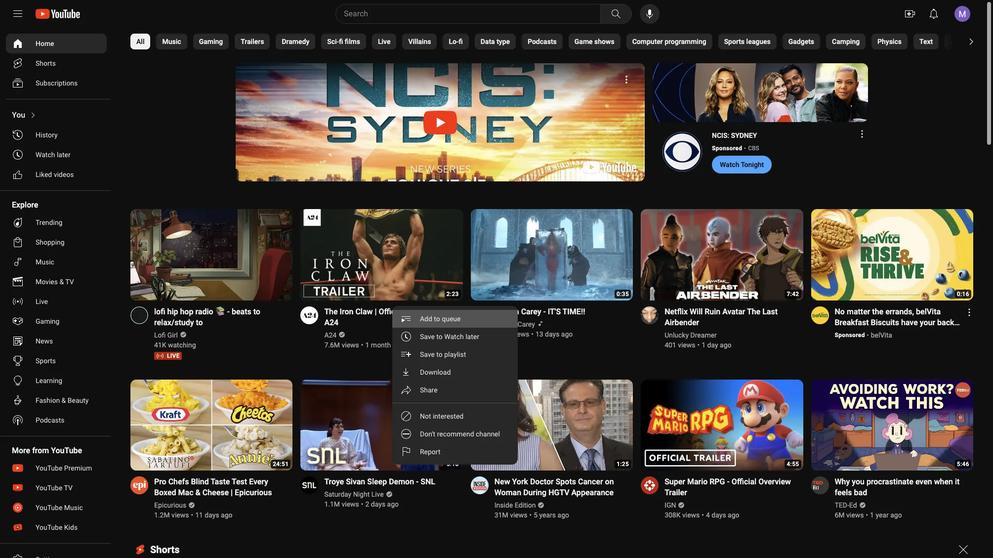 Task type: locate. For each thing, give the bounding box(es) containing it.
mariah carey - it's time!! link
[[495, 306, 585, 317]]

save for save to watch later
[[420, 333, 435, 341]]

programming
[[665, 38, 707, 45]]

fi left films
[[339, 38, 343, 45]]

live right films
[[378, 38, 391, 45]]

and
[[835, 329, 849, 338]]

gaming up news at the left bottom of page
[[36, 317, 60, 325]]

official right claw
[[379, 307, 404, 316]]

carey inside 'link'
[[518, 320, 535, 328]]

& left beauty
[[62, 396, 66, 404]]

save up download
[[420, 351, 435, 359]]

belvita down biscuits
[[871, 331, 893, 339]]

ago for demon
[[387, 500, 399, 508]]

playlist
[[444, 351, 466, 359]]

youtube for tv
[[36, 484, 62, 492]]

mariah up 6.7m in the bottom of the page
[[495, 320, 516, 328]]

sports leagues
[[724, 38, 771, 45]]

1 left month at the left bottom of the page
[[366, 341, 369, 349]]

mariah for mariah carey
[[495, 320, 516, 328]]

carey up mariah carey 'link'
[[521, 307, 542, 316]]

carey for mariah carey - it's time!!
[[521, 307, 542, 316]]

music right all
[[162, 38, 181, 45]]

2 vertical spatial live
[[372, 491, 384, 498]]

1 vertical spatial carey
[[518, 320, 535, 328]]

0 horizontal spatial later
[[57, 151, 71, 159]]

1 vertical spatial your
[[851, 329, 867, 338]]

super mario rpg - official overview trailer by ign 308,314 views 4 days ago 4 minutes, 55 seconds element
[[665, 477, 792, 498]]

lofi girl image
[[130, 306, 148, 324]]

claw
[[356, 307, 373, 316]]

watch down "history"
[[36, 151, 55, 159]]

ago right 4
[[728, 511, 740, 519]]

1 the from the left
[[324, 307, 338, 316]]

to right add
[[434, 315, 440, 323]]

sports for sports
[[36, 357, 56, 365]]

camping
[[832, 38, 860, 45]]

go to channel: belvita. image
[[811, 306, 829, 324]]

2 minutes, 23 seconds element
[[447, 291, 459, 297]]

sivan
[[346, 477, 365, 487]]

history
[[36, 131, 58, 139]]

trailer inside the iron claw | official trailer hd | a24
[[406, 307, 428, 316]]

netflix will ruin avatar the last airbender by unlucky dreamer 401 views 1 day ago 7 minutes, 42 seconds element
[[665, 306, 792, 328]]

carey up 6.7m views
[[518, 320, 535, 328]]

- inside super mario rpg - official overview trailer
[[727, 477, 730, 487]]

0 horizontal spatial watch
[[36, 151, 55, 159]]

youtube for premium
[[36, 464, 62, 472]]

0 horizontal spatial sponsored
[[712, 145, 743, 152]]

the left last on the bottom right
[[747, 307, 761, 316]]

blind
[[191, 477, 209, 487]]

1 horizontal spatial official
[[732, 477, 757, 487]]

save down add
[[420, 333, 435, 341]]

sponsored
[[712, 145, 743, 152], [835, 332, 865, 338]]

tv down youtube premium
[[64, 484, 73, 492]]

shorts down home
[[36, 59, 56, 67]]

podcasts inside tab list
[[528, 38, 557, 45]]

views down unlucky dreamer
[[678, 341, 696, 349]]

spots
[[556, 477, 576, 487]]

unlucky dreamer image
[[641, 306, 659, 324]]

your
[[920, 318, 936, 327], [851, 329, 867, 338]]

trailer down super
[[665, 488, 687, 497]]

1 vertical spatial sponsored
[[835, 332, 865, 338]]

action-advent
[[951, 38, 994, 45]]

- inside lofi hip hop radio 📚 - beats to relax/study to
[[227, 307, 230, 316]]

1 horizontal spatial trailer
[[665, 488, 687, 497]]

shorts link
[[6, 53, 107, 73], [6, 53, 107, 73]]

1 save from the top
[[420, 333, 435, 341]]

a24
[[324, 318, 339, 327], [324, 331, 337, 339]]

sports left leagues at the top of the page
[[724, 38, 745, 45]]

1 for procrastinate
[[871, 511, 874, 519]]

ago for avatar
[[720, 341, 732, 349]]

- right the rpg
[[727, 477, 730, 487]]

13 days ago
[[536, 330, 573, 338]]

views down mariah carey 'link'
[[512, 330, 529, 338]]

trailer left hd on the bottom
[[406, 307, 428, 316]]

music up 'kids'
[[64, 504, 83, 512]]

& down blind
[[196, 488, 201, 497]]

official right the rpg
[[732, 477, 757, 487]]

years
[[540, 511, 556, 519]]

later down mariah carey image
[[466, 333, 479, 341]]

1 horizontal spatial sports
[[724, 38, 745, 45]]

days right "2"
[[371, 500, 386, 508]]

airbender
[[665, 318, 700, 327]]

later inside option
[[466, 333, 479, 341]]

gaming left trailers
[[199, 38, 223, 45]]

fi
[[339, 38, 343, 45], [459, 38, 463, 45]]

ago down cheese
[[221, 511, 233, 519]]

2 vertical spatial watch
[[444, 333, 464, 341]]

1 vertical spatial a24
[[324, 331, 337, 339]]

mariah inside 'link'
[[495, 320, 516, 328]]

live
[[378, 38, 391, 45], [36, 298, 48, 305], [372, 491, 384, 498]]

days
[[545, 330, 560, 338], [371, 500, 386, 508], [205, 511, 219, 519], [712, 511, 726, 519]]

music up movies
[[36, 258, 54, 266]]

0:16 link
[[811, 209, 974, 301]]

1 horizontal spatial watch
[[444, 333, 464, 341]]

views for chefs
[[172, 511, 189, 519]]

1 horizontal spatial shorts
[[150, 544, 180, 556]]

1 left year
[[871, 511, 874, 519]]

1 fi from the left
[[339, 38, 343, 45]]

1 horizontal spatial belvita
[[916, 307, 941, 316]]

liked videos link
[[6, 165, 107, 184], [6, 165, 107, 184]]

0 vertical spatial official
[[379, 307, 404, 316]]

super mario rpg - official overview trailer
[[665, 477, 791, 497]]

1 vertical spatial save
[[420, 351, 435, 359]]

1 vertical spatial podcasts
[[36, 416, 65, 424]]

1 vertical spatial official
[[732, 477, 757, 487]]

| right hd on the bottom
[[443, 307, 445, 316]]

1 horizontal spatial fi
[[459, 38, 463, 45]]

to for save to watch later
[[437, 333, 443, 341]]

1 mariah from the top
[[495, 307, 519, 316]]

ago right day
[[720, 341, 732, 349]]

save to watch later
[[420, 333, 479, 341]]

2 the from the left
[[747, 307, 761, 316]]

| right claw
[[375, 307, 377, 316]]

401 views
[[665, 341, 696, 349]]

5
[[534, 511, 538, 519]]

epicurious up 1.2m views
[[154, 501, 187, 509]]

4
[[706, 511, 710, 519]]

0 vertical spatial sports
[[724, 38, 745, 45]]

history link
[[6, 125, 107, 145], [6, 125, 107, 145]]

epicurious link
[[154, 500, 187, 510]]

| down test
[[231, 488, 233, 497]]

0 vertical spatial shorts
[[36, 59, 56, 67]]

computer
[[633, 38, 663, 45]]

tab list
[[130, 28, 994, 55]]

cbs
[[748, 145, 760, 152]]

beats
[[232, 307, 251, 316]]

game
[[575, 38, 593, 45]]

fi for lo-
[[459, 38, 463, 45]]

1 horizontal spatial podcasts
[[528, 38, 557, 45]]

0 horizontal spatial the
[[324, 307, 338, 316]]

0 vertical spatial carey
[[521, 307, 542, 316]]

official for trailer
[[379, 307, 404, 316]]

year
[[876, 511, 889, 519]]

0 vertical spatial a24
[[324, 318, 339, 327]]

0 vertical spatial gaming
[[199, 38, 223, 45]]

watch
[[36, 151, 55, 159], [720, 161, 740, 169], [444, 333, 464, 341]]

sponsored down "breakfast"
[[835, 332, 865, 338]]

belvita
[[916, 307, 941, 316], [871, 331, 893, 339]]

0 vertical spatial belvita
[[916, 307, 941, 316]]

2 vertical spatial &
[[196, 488, 201, 497]]

1 vertical spatial later
[[466, 333, 479, 341]]

list box
[[392, 306, 518, 465]]

ago down the time!!
[[561, 330, 573, 338]]

list box containing add to queue
[[392, 306, 518, 465]]

0 vertical spatial epicurious
[[235, 488, 272, 497]]

lofi hip hop radio 📚 - beats to relax/study to by lofi girl 298,841,028 views element
[[154, 306, 281, 328]]

youtube left 'kids'
[[36, 523, 62, 531]]

308k
[[665, 511, 681, 519]]

views down epicurious link
[[172, 511, 189, 519]]

to inside option
[[434, 315, 440, 323]]

0 vertical spatial watch
[[36, 151, 55, 159]]

official inside the iron claw | official trailer hd | a24
[[379, 307, 404, 316]]

youtube tv
[[36, 484, 73, 492]]

0 horizontal spatial fi
[[339, 38, 343, 45]]

days right 4
[[712, 511, 726, 519]]

podcasts right type
[[528, 38, 557, 45]]

35 seconds element
[[617, 291, 629, 297]]

data type
[[481, 38, 510, 45]]

& inside pro chefs blind taste test every boxed mac & cheese | epicurious
[[196, 488, 201, 497]]

views for will
[[678, 341, 696, 349]]

1 horizontal spatial 1
[[702, 341, 706, 349]]

to for add to queue
[[434, 315, 440, 323]]

trending link
[[6, 213, 107, 232], [6, 213, 107, 232]]

0 horizontal spatial music
[[36, 258, 54, 266]]

time!!
[[563, 307, 585, 316]]

mariah for mariah carey - it's time!!
[[495, 307, 519, 316]]

2 horizontal spatial music
[[162, 38, 181, 45]]

podcasts down fashion
[[36, 416, 65, 424]]

1 vertical spatial trailer
[[665, 488, 687, 497]]

0 horizontal spatial 1
[[366, 341, 369, 349]]

1 for claw
[[366, 341, 369, 349]]

the inside netflix will ruin avatar the last airbender
[[747, 307, 761, 316]]

& right movies
[[60, 278, 64, 286]]

0 horizontal spatial official
[[379, 307, 404, 316]]

0 vertical spatial tv
[[65, 278, 74, 286]]

13
[[536, 330, 544, 338]]

1 horizontal spatial music
[[64, 504, 83, 512]]

1 a24 from the top
[[324, 318, 339, 327]]

0 vertical spatial save
[[420, 333, 435, 341]]

1 vertical spatial gaming
[[36, 317, 60, 325]]

0 vertical spatial later
[[57, 151, 71, 159]]

Watch Tonight text field
[[720, 161, 764, 169]]

add to queue option
[[392, 310, 518, 328]]

views down ed
[[847, 511, 864, 519]]

1 vertical spatial watch
[[720, 161, 740, 169]]

gaming link
[[6, 311, 107, 331], [6, 311, 107, 331]]

premium
[[64, 464, 92, 472]]

ign image
[[641, 477, 659, 495]]

your right "have"
[[920, 318, 936, 327]]

1
[[366, 341, 369, 349], [702, 341, 706, 349], [871, 511, 874, 519]]

gaming
[[199, 38, 223, 45], [36, 317, 60, 325]]

1 vertical spatial music
[[36, 258, 54, 266]]

1 vertical spatial sports
[[36, 357, 56, 365]]

unlucky dreamer link
[[665, 330, 718, 340]]

live down movies
[[36, 298, 48, 305]]

liked
[[36, 171, 52, 178]]

views down inside edition "link"
[[510, 511, 528, 519]]

troye sivan sleep demon - snl
[[324, 477, 435, 487]]

4:55
[[787, 461, 800, 468]]

hip
[[167, 307, 178, 316]]

2 horizontal spatial watch
[[720, 161, 740, 169]]

1 vertical spatial epicurious
[[154, 501, 187, 509]]

4 minutes, 55 seconds element
[[787, 461, 800, 468]]

ago for even
[[891, 511, 902, 519]]

0 horizontal spatial podcasts
[[36, 416, 65, 424]]

to down add to queue
[[437, 333, 443, 341]]

ago
[[561, 330, 573, 338], [393, 341, 404, 349], [720, 341, 732, 349], [387, 500, 399, 508], [221, 511, 233, 519], [558, 511, 569, 519], [728, 511, 740, 519], [891, 511, 902, 519]]

later up videos
[[57, 151, 71, 159]]

days right 11
[[205, 511, 219, 519]]

&
[[60, 278, 64, 286], [62, 396, 66, 404], [196, 488, 201, 497]]

2 horizontal spatial 1
[[871, 511, 874, 519]]

belvita up back. at the bottom of page
[[916, 307, 941, 316]]

cheese
[[203, 488, 229, 497]]

add to queue
[[420, 315, 461, 323]]

pro chefs blind taste test every boxed mac & cheese | epicurious
[[154, 477, 272, 497]]

ago right years
[[558, 511, 569, 519]]

youtube up youtube music at the bottom left
[[36, 484, 62, 492]]

0 vertical spatial trailer
[[406, 307, 428, 316]]

official for overview
[[732, 477, 757, 487]]

views down saturday night live at bottom left
[[342, 500, 359, 508]]

2 save from the top
[[420, 351, 435, 359]]

to for save to playlist
[[437, 351, 443, 359]]

1 left day
[[702, 341, 706, 349]]

0 vertical spatial sponsored
[[712, 145, 743, 152]]

0 horizontal spatial trailer
[[406, 307, 428, 316]]

1 horizontal spatial gaming
[[199, 38, 223, 45]]

new york doctor spots cancer on woman during hgtv appearance link
[[495, 477, 621, 498]]

1 vertical spatial mariah
[[495, 320, 516, 328]]

| inside pro chefs blind taste test every boxed mac & cheese | epicurious
[[231, 488, 233, 497]]

0 vertical spatial podcasts
[[528, 38, 557, 45]]

sports
[[724, 38, 745, 45], [36, 357, 56, 365]]

queue
[[442, 315, 461, 323]]

the iron claw | official trailer hd | a24
[[324, 307, 445, 327]]

0 horizontal spatial sports
[[36, 357, 56, 365]]

ago right year
[[891, 511, 902, 519]]

ago right month at the left bottom of the page
[[393, 341, 404, 349]]

watch up save to playlist option
[[444, 333, 464, 341]]

1 horizontal spatial later
[[466, 333, 479, 341]]

save
[[420, 333, 435, 341], [420, 351, 435, 359]]

a24 up a24 link
[[324, 318, 339, 327]]

pro
[[154, 477, 166, 487]]

inside edition
[[495, 501, 536, 509]]

youtube down more from youtube
[[36, 464, 62, 472]]

views left 4
[[683, 511, 700, 519]]

2 fi from the left
[[459, 38, 463, 45]]

views for mario
[[683, 511, 700, 519]]

epicurious
[[235, 488, 272, 497], [154, 501, 187, 509]]

a24 inside the iron claw | official trailer hd | a24
[[324, 318, 339, 327]]

the inside the iron claw | official trailer hd | a24
[[324, 307, 338, 316]]

mariah up mariah carey
[[495, 307, 519, 316]]

41k
[[154, 341, 166, 349]]

views for york
[[510, 511, 528, 519]]

0 vertical spatial mariah
[[495, 307, 519, 316]]

mariah carey image
[[471, 306, 489, 324]]

epicurious down every
[[235, 488, 272, 497]]

watch inside option
[[444, 333, 464, 341]]

not interested option
[[392, 408, 518, 425]]

1 horizontal spatial epicurious
[[235, 488, 272, 497]]

ncis: sydney
[[712, 131, 757, 139]]

sports down news at the left bottom of page
[[36, 357, 56, 365]]

cancer
[[578, 477, 603, 487]]

0 horizontal spatial |
[[231, 488, 233, 497]]

1 vertical spatial belvita
[[871, 331, 893, 339]]

days for rpg
[[712, 511, 726, 519]]

your down "breakfast"
[[851, 329, 867, 338]]

watch left tonight
[[720, 161, 740, 169]]

share option
[[392, 381, 518, 399]]

views right '7.6m'
[[342, 341, 359, 349]]

1 horizontal spatial sponsored
[[835, 332, 865, 338]]

0 vertical spatial your
[[920, 318, 936, 327]]

0 horizontal spatial gaming
[[36, 317, 60, 325]]

to left playlist
[[437, 351, 443, 359]]

1 horizontal spatial the
[[747, 307, 761, 316]]

the left iron
[[324, 307, 338, 316]]

0 vertical spatial music
[[162, 38, 181, 45]]

liked videos
[[36, 171, 74, 178]]

2 mariah from the top
[[495, 320, 516, 328]]

youtube kids
[[36, 523, 78, 531]]

1 horizontal spatial your
[[920, 318, 936, 327]]

0 vertical spatial &
[[60, 278, 64, 286]]

- right 📚
[[227, 307, 230, 316]]

shorts down 1.2m
[[150, 544, 180, 556]]

11 days ago
[[195, 511, 233, 519]]

youtube music
[[36, 504, 83, 512]]

0 horizontal spatial epicurious
[[154, 501, 187, 509]]

1 vertical spatial &
[[62, 396, 66, 404]]

saturday night live
[[324, 491, 384, 498]]

ted ed image
[[811, 477, 829, 495]]

fi for sci-
[[339, 38, 343, 45]]

5 minutes, 10 seconds element
[[447, 461, 459, 468]]

during
[[524, 488, 547, 497]]

ago down demon
[[387, 500, 399, 508]]

live up 2 days ago
[[372, 491, 384, 498]]

a24 up '7.6m'
[[324, 331, 337, 339]]

youtube down youtube tv
[[36, 504, 62, 512]]

None search field
[[318, 4, 634, 24]]

movies
[[36, 278, 58, 286]]

fi left data
[[459, 38, 463, 45]]

tv right movies
[[65, 278, 74, 286]]

days right 13
[[545, 330, 560, 338]]

official inside super mario rpg - official overview trailer
[[732, 477, 757, 487]]

shows
[[595, 38, 615, 45]]

sponsored down ncis:
[[712, 145, 743, 152]]

you
[[12, 110, 25, 120]]

super mario rpg - official overview trailer link
[[665, 477, 792, 498]]

hgtv
[[549, 488, 570, 497]]

text
[[920, 38, 933, 45]]

4:55 link
[[641, 379, 803, 472]]



Task type: vqa. For each thing, say whether or not it's contained in the screenshot.
3 days ago
no



Task type: describe. For each thing, give the bounding box(es) containing it.
save for save to playlist
[[420, 351, 435, 359]]

the iron claw | official trailer hd | a24 by a24 7,606,973 views 1 month ago 2 minutes, 23 seconds element
[[324, 306, 451, 328]]

inside edition image
[[471, 477, 489, 495]]

don't recommend channel
[[420, 430, 500, 438]]

belvita inside no matter the errands, belvita breakfast biscuits have your back. and your tastebuds.
[[916, 307, 941, 316]]

ago for -
[[728, 511, 740, 519]]

2 horizontal spatial |
[[443, 307, 445, 316]]

saturday night live link
[[324, 490, 385, 499]]

save to playlist option
[[392, 346, 518, 364]]

mariah carey - it's time!! by mariah carey 6,750,816 views 13 days ago 35 seconds element
[[495, 306, 585, 317]]

31m
[[495, 511, 508, 519]]

new york doctor spots cancer on woman during hgtv appearance
[[495, 477, 614, 497]]

trailers
[[241, 38, 264, 45]]

0:35 link
[[471, 209, 633, 301]]

watch tonight link
[[712, 156, 772, 173]]

hop
[[180, 307, 193, 316]]

all
[[136, 38, 145, 45]]

don't recommend channel option
[[392, 425, 518, 443]]

days for -
[[545, 330, 560, 338]]

watch for watch later
[[36, 151, 55, 159]]

epicurious inside epicurious link
[[154, 501, 187, 509]]

6.7m views
[[495, 330, 529, 338]]

sci-fi films
[[327, 38, 360, 45]]

go to channel: belvita. element
[[871, 331, 893, 339]]

data
[[481, 38, 495, 45]]

1:25 link
[[471, 379, 633, 472]]

mario
[[688, 477, 708, 487]]

1 minute, 25 seconds element
[[617, 461, 629, 468]]

advent
[[973, 38, 994, 45]]

music inside tab list
[[162, 38, 181, 45]]

share
[[420, 386, 438, 394]]

from
[[32, 446, 49, 455]]

subscriptions
[[36, 79, 78, 87]]

7:42
[[787, 291, 800, 297]]

to right beats
[[253, 307, 260, 316]]

ago for it's
[[561, 330, 573, 338]]

1 for ruin
[[702, 341, 706, 349]]

5 minutes, 46 seconds element
[[957, 461, 970, 468]]

& for tv
[[60, 278, 64, 286]]

month
[[371, 341, 391, 349]]

taste
[[211, 477, 230, 487]]

2 vertical spatial music
[[64, 504, 83, 512]]

sci-
[[327, 38, 339, 45]]

ted-
[[835, 501, 850, 509]]

epicurious image
[[130, 477, 148, 495]]

0 horizontal spatial your
[[851, 329, 867, 338]]

report
[[420, 448, 441, 456]]

0 vertical spatial live
[[378, 38, 391, 45]]

not interested
[[420, 412, 464, 420]]

unlucky
[[665, 331, 689, 339]]

errands,
[[886, 307, 915, 316]]

2:23 link
[[301, 209, 463, 301]]

live status
[[154, 352, 182, 360]]

york
[[512, 477, 528, 487]]

lofi
[[154, 331, 166, 339]]

it
[[955, 477, 960, 487]]

more from youtube
[[12, 446, 82, 455]]

youtube premium
[[36, 464, 92, 472]]

views for you
[[847, 511, 864, 519]]

avatar image image
[[955, 6, 971, 22]]

Search text field
[[344, 7, 599, 20]]

mac
[[178, 488, 194, 497]]

7:42 link
[[641, 209, 803, 301]]

1 vertical spatial shorts
[[150, 544, 180, 556]]

the
[[873, 307, 884, 316]]

movies & tv
[[36, 278, 74, 286]]

add to queue menu item
[[392, 310, 518, 328]]

lofi
[[154, 307, 165, 316]]

ago for taste
[[221, 511, 233, 519]]

sleep
[[367, 477, 387, 487]]

download
[[420, 368, 451, 376]]

hd
[[430, 307, 441, 316]]

super
[[665, 477, 686, 487]]

back.
[[938, 318, 957, 327]]

gadgets
[[789, 38, 815, 45]]

mariah carey link
[[495, 319, 536, 329]]

report option
[[392, 443, 518, 461]]

days for sleep
[[371, 500, 386, 508]]

📚
[[215, 307, 225, 316]]

1 horizontal spatial |
[[375, 307, 377, 316]]

game shows
[[575, 38, 615, 45]]

news
[[36, 337, 53, 345]]

ign
[[665, 501, 676, 509]]

cbs link
[[748, 144, 760, 153]]

channel
[[476, 430, 500, 438]]

- left it's
[[543, 307, 546, 316]]

on
[[605, 477, 614, 487]]

sports for sports leagues
[[724, 38, 745, 45]]

watch for watch tonight
[[720, 161, 740, 169]]

youtube up youtube premium
[[51, 446, 82, 455]]

1.1m views
[[324, 500, 359, 508]]

lofi hip hop radio 📚 - beats to relax/study to
[[154, 307, 260, 327]]

0:16
[[957, 291, 970, 297]]

1 vertical spatial live
[[36, 298, 48, 305]]

you
[[852, 477, 865, 487]]

interested
[[433, 412, 464, 420]]

views for carey
[[512, 330, 529, 338]]

last
[[763, 307, 778, 316]]

24 minutes, 51 seconds element
[[273, 461, 289, 468]]

computer programming
[[633, 38, 707, 45]]

1:25
[[617, 461, 629, 468]]

troye sivan sleep demon - snl by saturday night live 1,178,983 views 2 days ago 5 minutes, 10 seconds element
[[324, 477, 435, 488]]

gaming inside tab list
[[199, 38, 223, 45]]

tab list containing all
[[130, 28, 994, 55]]

download option
[[392, 364, 518, 381]]

0 horizontal spatial shorts
[[36, 59, 56, 67]]

1 year ago
[[871, 511, 902, 519]]

save to watch later option
[[392, 328, 518, 346]]

views for sivan
[[342, 500, 359, 508]]

new york doctor spots cancer on woman during hgtv appearance by inside edition 31,363,759 views 5 years ago 1 minute, 25 seconds element
[[495, 477, 621, 498]]

24:51 link
[[130, 379, 293, 472]]

a24 image
[[301, 306, 319, 324]]

- left snl
[[416, 477, 419, 487]]

woman
[[495, 488, 522, 497]]

mariah carey
[[495, 320, 535, 328]]

why you procrastinate even when it feels bad by ted-ed 6,082,361 views 1 year ago 5 minutes, 46 seconds element
[[835, 477, 962, 498]]

youtube for kids
[[36, 523, 62, 531]]

chefs
[[168, 477, 189, 487]]

day
[[708, 341, 719, 349]]

leagues
[[747, 38, 771, 45]]

0:35
[[617, 291, 629, 297]]

dreamer
[[691, 331, 717, 339]]

why you procrastinate even when it feels bad
[[835, 477, 960, 497]]

breakfast
[[835, 318, 869, 327]]

lo-fi
[[449, 38, 463, 45]]

epicurious inside pro chefs blind taste test every boxed mac & cheese | epicurious
[[235, 488, 272, 497]]

1 vertical spatial tv
[[64, 484, 73, 492]]

bad
[[854, 488, 868, 497]]

16 seconds element
[[957, 291, 970, 297]]

saturday night live image
[[301, 477, 319, 495]]

5 years ago
[[534, 511, 569, 519]]

radio
[[195, 307, 213, 316]]

6m views
[[835, 511, 864, 519]]

more
[[12, 446, 30, 455]]

0 horizontal spatial belvita
[[871, 331, 893, 339]]

pro chefs blind taste test every boxed mac & cheese | epicurious by epicurious 1,209,032 views 11 days ago 24 minutes element
[[154, 477, 281, 498]]

youtube for music
[[36, 504, 62, 512]]

explore
[[12, 200, 38, 210]]

ago for |
[[393, 341, 404, 349]]

1.2m views
[[154, 511, 189, 519]]

7 minutes, 42 seconds element
[[787, 291, 800, 297]]

lo-
[[449, 38, 459, 45]]

ago for spots
[[558, 511, 569, 519]]

carey for mariah carey
[[518, 320, 535, 328]]

pro chefs blind taste test every boxed mac & cheese | epicurious link
[[154, 477, 281, 498]]

demon
[[389, 477, 414, 487]]

2 a24 from the top
[[324, 331, 337, 339]]

& for beauty
[[62, 396, 66, 404]]

netflix
[[665, 307, 688, 316]]

to down radio on the bottom
[[196, 318, 203, 327]]

snl
[[421, 477, 435, 487]]

views for iron
[[342, 341, 359, 349]]

trailer inside super mario rpg - official overview trailer
[[665, 488, 687, 497]]

type
[[497, 38, 510, 45]]

days for blind
[[205, 511, 219, 519]]

2 days ago
[[366, 500, 399, 508]]



